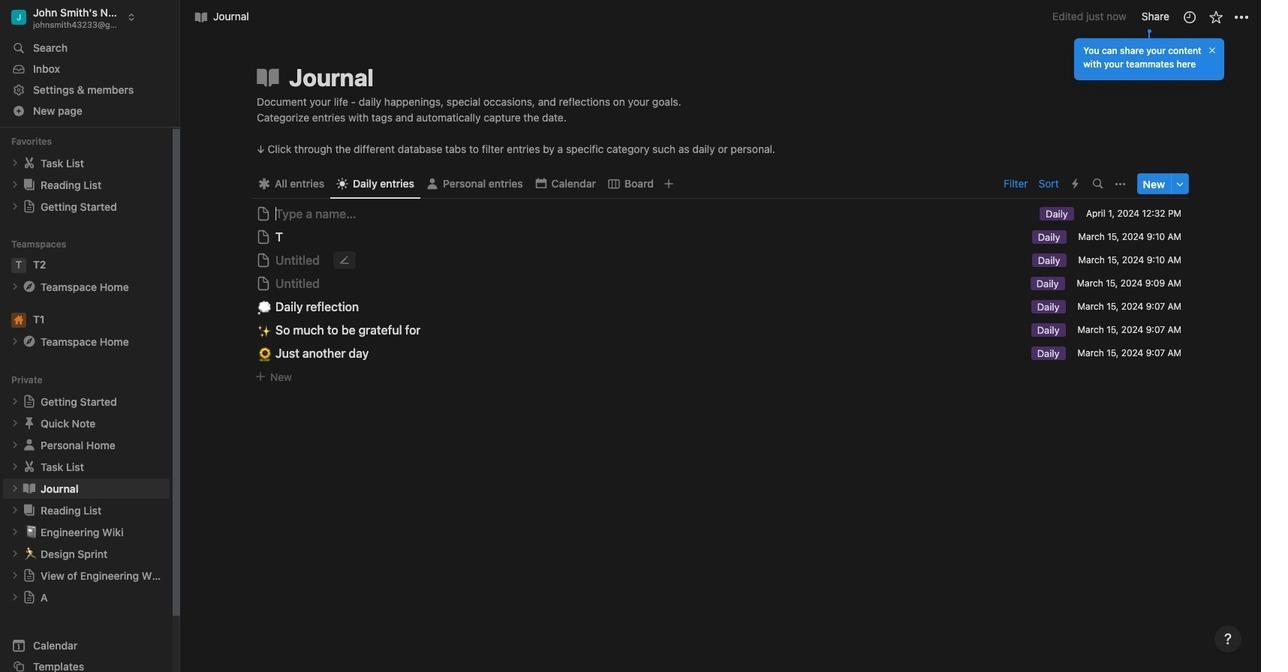 Task type: describe. For each thing, give the bounding box(es) containing it.
💭 image
[[258, 298, 272, 317]]

3 open image from the top
[[11, 283, 20, 292]]

favorite image
[[1208, 9, 1223, 24]]

1 tab from the left
[[252, 174, 330, 195]]

1 open image from the top
[[11, 159, 20, 168]]

create and view automations image
[[1072, 179, 1079, 190]]

t image
[[11, 258, 26, 273]]

7 open image from the top
[[11, 593, 20, 602]]

✨ image
[[258, 321, 272, 340]]

6 open image from the top
[[11, 485, 20, 494]]

2 open image from the top
[[11, 397, 20, 406]]

3 open image from the top
[[11, 419, 20, 428]]

🏃 image
[[24, 545, 38, 563]]

4 open image from the top
[[11, 441, 20, 450]]



Task type: vqa. For each thing, say whether or not it's contained in the screenshot.
first Open icon from the bottom
yes



Task type: locate. For each thing, give the bounding box(es) containing it.
6 open image from the top
[[11, 572, 20, 581]]

5 open image from the top
[[11, 550, 20, 559]]

tab
[[252, 174, 330, 195], [330, 174, 421, 195], [421, 174, 529, 195], [529, 174, 602, 195], [602, 174, 660, 195]]

5 open image from the top
[[11, 463, 20, 472]]

2 open image from the top
[[11, 202, 20, 211]]

8 open image from the top
[[11, 528, 20, 537]]

5 tab from the left
[[602, 174, 660, 195]]

7 open image from the top
[[11, 506, 20, 515]]

open image
[[11, 180, 20, 189], [11, 397, 20, 406], [11, 419, 20, 428], [11, 441, 20, 450], [11, 463, 20, 472], [11, 485, 20, 494], [11, 506, 20, 515], [11, 528, 20, 537]]

4 tab from the left
[[529, 174, 602, 195]]

1 open image from the top
[[11, 180, 20, 189]]

3 tab from the left
[[421, 174, 529, 195]]

change page icon image
[[255, 64, 282, 91], [22, 156, 37, 171], [22, 177, 37, 192], [23, 200, 36, 213], [22, 280, 37, 295], [22, 334, 37, 349], [23, 395, 36, 409], [22, 416, 37, 431], [22, 438, 37, 453], [22, 460, 37, 475], [22, 481, 37, 497], [22, 503, 37, 518], [23, 569, 36, 583], [23, 591, 36, 605]]

open image
[[11, 159, 20, 168], [11, 202, 20, 211], [11, 283, 20, 292], [11, 337, 20, 346], [11, 550, 20, 559], [11, 572, 20, 581], [11, 593, 20, 602]]

🌻 image
[[258, 344, 272, 363]]

2 tab from the left
[[330, 174, 421, 195]]

updates image
[[1182, 9, 1197, 24]]

tab list
[[252, 169, 999, 199]]

4 open image from the top
[[11, 337, 20, 346]]

edit image
[[339, 256, 350, 266]]

📓 image
[[24, 524, 38, 541]]



